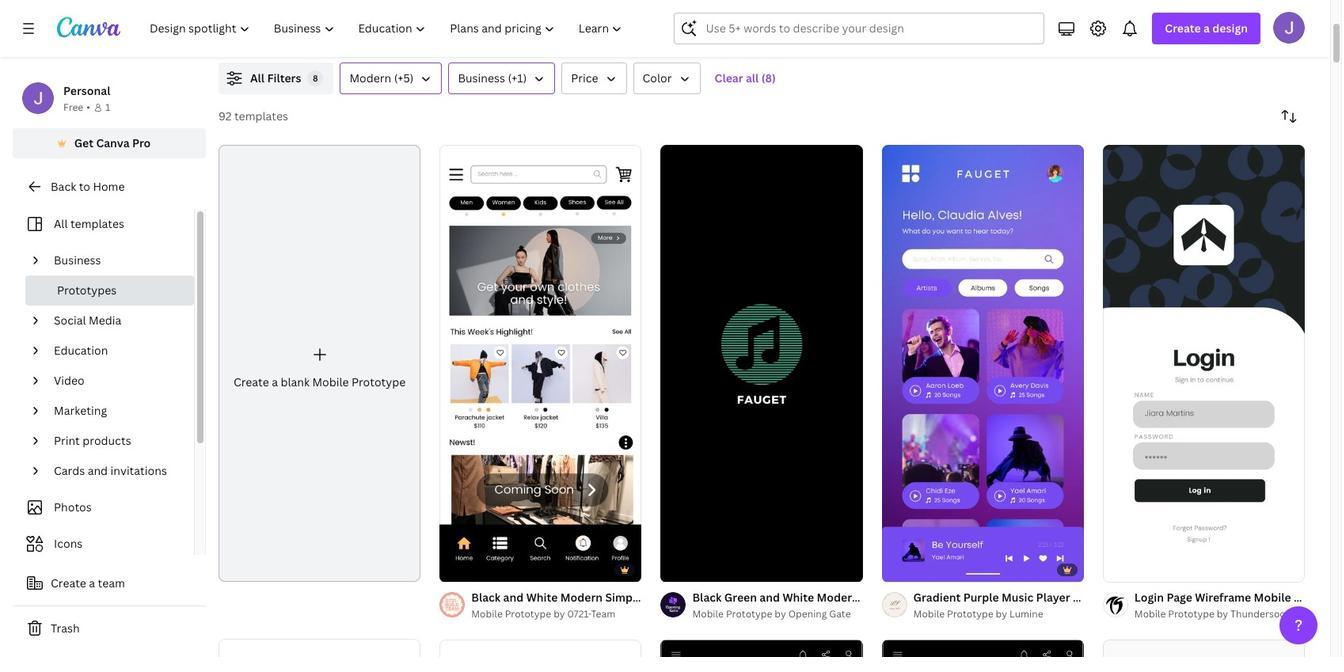 Task type: vqa. For each thing, say whether or not it's contained in the screenshot.
RGB
no



Task type: locate. For each thing, give the bounding box(es) containing it.
None search field
[[674, 13, 1045, 44]]

modern inside gradient purple music player mobile modern prototype mobile prototype by lumine
[[1113, 590, 1155, 605]]

2 by from the left
[[775, 607, 786, 621]]

invitations
[[111, 463, 167, 478]]

2
[[910, 563, 915, 575]]

icons
[[54, 536, 83, 551]]

and
[[88, 463, 108, 478]]

trash
[[51, 621, 80, 636]]

1 horizontal spatial modern
[[1113, 590, 1155, 605]]

by down the wireframe
[[1217, 607, 1228, 621]]

templates right 92
[[234, 108, 288, 124]]

0 vertical spatial create
[[1165, 21, 1201, 36]]

all for all filters
[[250, 70, 265, 86]]

all filters
[[250, 70, 301, 86]]

0 horizontal spatial all
[[54, 216, 68, 231]]

92 templates
[[219, 108, 288, 124]]

marketing
[[54, 403, 107, 418]]

all
[[250, 70, 265, 86], [54, 216, 68, 231]]

back to home
[[51, 179, 125, 194]]

by left the opening
[[775, 607, 786, 621]]

92
[[219, 108, 232, 124]]

1
[[105, 101, 110, 114], [893, 563, 898, 575]]

2 vertical spatial a
[[89, 576, 95, 591]]

free •
[[63, 101, 90, 114]]

1 by from the left
[[554, 607, 565, 621]]

1 vertical spatial a
[[272, 375, 278, 390]]

create left 'blank'
[[234, 375, 269, 390]]

products
[[83, 433, 131, 448]]

media
[[89, 313, 121, 328]]

filters
[[267, 70, 301, 86]]

cards and invitations link
[[48, 456, 185, 486]]

page
[[1167, 590, 1193, 605]]

0 horizontal spatial business
[[54, 253, 101, 268]]

0 horizontal spatial modern
[[350, 70, 391, 86]]

1 vertical spatial create
[[234, 375, 269, 390]]

3 by from the left
[[996, 607, 1007, 621]]

2 vertical spatial create
[[51, 576, 86, 591]]

business left (+1)
[[458, 70, 505, 86]]

to
[[79, 179, 90, 194]]

gradient
[[913, 590, 961, 605]]

8
[[313, 72, 318, 84]]

all templates
[[54, 216, 124, 231]]

mobile prototype by 0721-team
[[471, 607, 615, 621]]

create for create a team
[[51, 576, 86, 591]]

1 vertical spatial all
[[54, 216, 68, 231]]

team
[[98, 576, 125, 591]]

0 vertical spatial business
[[458, 70, 505, 86]]

business link
[[48, 245, 185, 276]]

1 for 1 of 2
[[893, 563, 898, 575]]

black green and white modern music login page wireframe mobile prototype image
[[661, 145, 863, 582]]

0 vertical spatial a
[[1204, 21, 1210, 36]]

0 horizontal spatial templates
[[70, 216, 124, 231]]

all for all templates
[[54, 216, 68, 231]]

cards and invitations
[[54, 463, 167, 478]]

1 vertical spatial 1
[[893, 563, 898, 575]]

1 vertical spatial templates
[[70, 216, 124, 231]]

create a blank mobile prototype element
[[219, 145, 421, 582]]

prototype inside 'login page wireframe mobile ui protot mobile prototype by thundersoother'
[[1168, 607, 1215, 621]]

a left 'blank'
[[272, 375, 278, 390]]

gradient purple music player mobile modern prototype image
[[882, 145, 1084, 582]]

photos link
[[22, 493, 185, 523]]

create for create a blank mobile prototype
[[234, 375, 269, 390]]

by left 0721-
[[554, 607, 565, 621]]

1 horizontal spatial all
[[250, 70, 265, 86]]

wireframe
[[1195, 590, 1251, 605]]

1 vertical spatial modern
[[1113, 590, 1155, 605]]

1 horizontal spatial business
[[458, 70, 505, 86]]

0 vertical spatial all
[[250, 70, 265, 86]]

1 of 2 link
[[882, 145, 1084, 582]]

1 horizontal spatial templates
[[234, 108, 288, 124]]

templates down back to home
[[70, 216, 124, 231]]

by
[[554, 607, 565, 621], [775, 607, 786, 621], [996, 607, 1007, 621], [1217, 607, 1228, 621]]

2 horizontal spatial create
[[1165, 21, 1201, 36]]

clear
[[715, 70, 743, 86]]

create inside "dropdown button"
[[1165, 21, 1201, 36]]

1 right •
[[105, 101, 110, 114]]

gradient purple music player mobile modern prototype mobile prototype by lumine
[[913, 590, 1212, 621]]

purple profile & post screens social media minimalist mobile prototype image
[[219, 639, 421, 657]]

1 horizontal spatial create
[[234, 375, 269, 390]]

create a blank mobile prototype link
[[219, 145, 421, 582]]

1 horizontal spatial 1
[[893, 563, 898, 575]]

0 vertical spatial 1
[[105, 101, 110, 114]]

mobile down the login
[[1135, 607, 1166, 621]]

•
[[87, 101, 90, 114]]

a
[[1204, 21, 1210, 36], [272, 375, 278, 390], [89, 576, 95, 591]]

print
[[54, 433, 80, 448]]

2 horizontal spatial a
[[1204, 21, 1210, 36]]

create a team button
[[13, 568, 206, 599]]

by down music at the right bottom
[[996, 607, 1007, 621]]

icons link
[[22, 529, 185, 559]]

modern left page
[[1113, 590, 1155, 605]]

prototype
[[352, 375, 406, 390], [1158, 590, 1212, 605], [505, 607, 551, 621], [726, 607, 772, 621], [947, 607, 993, 621], [1168, 607, 1215, 621]]

photos
[[54, 500, 92, 515]]

0 horizontal spatial create
[[51, 576, 86, 591]]

back
[[51, 179, 76, 194]]

all left filters
[[250, 70, 265, 86]]

a left design
[[1204, 21, 1210, 36]]

1 left of
[[893, 563, 898, 575]]

create a design button
[[1152, 13, 1261, 44]]

create left design
[[1165, 21, 1201, 36]]

business inside "button"
[[458, 70, 505, 86]]

a inside button
[[89, 576, 95, 591]]

simple lined black landing page wireframe mobile ui prototype image
[[882, 640, 1084, 657]]

modern (+5)
[[350, 70, 414, 86]]

1 for 1
[[105, 101, 110, 114]]

business
[[458, 70, 505, 86], [54, 253, 101, 268]]

0 vertical spatial templates
[[234, 108, 288, 124]]

0 horizontal spatial 1
[[105, 101, 110, 114]]

0 horizontal spatial a
[[89, 576, 95, 591]]

color button
[[633, 63, 700, 94]]

lumine
[[1010, 607, 1043, 621]]

a inside "dropdown button"
[[1204, 21, 1210, 36]]

gradient purple music player mobile modern prototype link
[[913, 589, 1212, 606]]

create inside button
[[51, 576, 86, 591]]

templates for all templates
[[70, 216, 124, 231]]

mobile prototype by 0721-team link
[[471, 606, 642, 622]]

all templates link
[[22, 209, 185, 239]]

price button
[[562, 63, 627, 94]]

black and white modern simple fashion product mobile prototype image
[[440, 145, 642, 582]]

modern left (+5)
[[350, 70, 391, 86]]

education
[[54, 343, 108, 358]]

design
[[1213, 21, 1248, 36]]

education link
[[48, 336, 185, 366]]

create down icons
[[51, 576, 86, 591]]

4 by from the left
[[1217, 607, 1228, 621]]

a left team
[[89, 576, 95, 591]]

music
[[1002, 590, 1034, 605]]

all down "back"
[[54, 216, 68, 231]]

video link
[[48, 366, 185, 396]]

0 vertical spatial modern
[[350, 70, 391, 86]]

create
[[1165, 21, 1201, 36], [234, 375, 269, 390], [51, 576, 86, 591]]

1 of 2
[[893, 563, 915, 575]]

business up 'prototypes'
[[54, 253, 101, 268]]

1 horizontal spatial a
[[272, 375, 278, 390]]

1 vertical spatial business
[[54, 253, 101, 268]]

business (+1) button
[[449, 63, 555, 94]]

templates for 92 templates
[[234, 108, 288, 124]]

modern
[[350, 70, 391, 86], [1113, 590, 1155, 605]]



Task type: describe. For each thing, give the bounding box(es) containing it.
home
[[93, 179, 125, 194]]

of
[[900, 563, 908, 575]]

social media link
[[48, 306, 185, 336]]

clear all (8)
[[715, 70, 776, 86]]

purple
[[963, 590, 999, 605]]

social
[[54, 313, 86, 328]]

clear all (8) button
[[707, 63, 784, 94]]

mobile prototype by opening gate
[[692, 607, 851, 621]]

trash link
[[13, 613, 206, 645]]

color
[[643, 70, 672, 86]]

mobile up simple lined black map page wireframe mobile ui prototype image
[[692, 607, 724, 621]]

a for blank
[[272, 375, 278, 390]]

prototypes
[[57, 283, 117, 298]]

thundersoother
[[1231, 607, 1305, 621]]

(+1)
[[508, 70, 527, 86]]

login page wireframe mobile ui protot link
[[1135, 589, 1342, 606]]

mobile prototype by lumine link
[[913, 606, 1084, 622]]

get
[[74, 135, 93, 150]]

mobile right 'blank'
[[312, 375, 349, 390]]

pro
[[132, 135, 151, 150]]

a for design
[[1204, 21, 1210, 36]]

modern inside modern (+5) button
[[350, 70, 391, 86]]

print products
[[54, 433, 131, 448]]

business for business (+1)
[[458, 70, 505, 86]]

(8)
[[762, 70, 776, 86]]

protot
[[1308, 590, 1342, 605]]

free
[[63, 101, 83, 114]]

Sort by button
[[1273, 101, 1305, 132]]

8 filter options selected element
[[308, 70, 323, 86]]

mobile right player on the right bottom of the page
[[1073, 590, 1110, 605]]

mobile prototype by opening gate link
[[692, 606, 863, 622]]

social media
[[54, 313, 121, 328]]

ui
[[1294, 590, 1306, 605]]

mobile prototype by thundersoother link
[[1135, 606, 1305, 622]]

create a blank mobile prototype
[[234, 375, 406, 390]]

business (+1)
[[458, 70, 527, 86]]

(+5)
[[394, 70, 414, 86]]

get canva pro
[[74, 135, 151, 150]]

opening
[[788, 607, 827, 621]]

purple illustrated home, dashboard, upgrade premium, and join classroom screens minimalist mobile prototype image
[[1103, 640, 1305, 657]]

marketing link
[[48, 396, 185, 426]]

personal
[[63, 83, 110, 98]]

login page wireframe mobile ui prototype image
[[1103, 145, 1305, 582]]

a for team
[[89, 576, 95, 591]]

player
[[1036, 590, 1070, 605]]

get canva pro button
[[13, 128, 206, 158]]

jacob simon image
[[1273, 12, 1305, 44]]

all
[[746, 70, 759, 86]]

0721-
[[567, 607, 591, 621]]

price
[[571, 70, 598, 86]]

post categories, popular post, gallery, & weather screens mobile prototype image
[[440, 640, 642, 657]]

cards
[[54, 463, 85, 478]]

business for business
[[54, 253, 101, 268]]

login page wireframe mobile ui protot mobile prototype by thundersoother
[[1135, 590, 1342, 621]]

simple lined black map page wireframe mobile ui prototype image
[[661, 640, 863, 657]]

Search search field
[[706, 13, 1034, 44]]

gate
[[829, 607, 851, 621]]

mobile down gradient
[[913, 607, 945, 621]]

mobile up the thundersoother
[[1254, 590, 1291, 605]]

print products link
[[48, 426, 185, 456]]

back to home link
[[13, 171, 206, 203]]

blank
[[281, 375, 310, 390]]

mobile prototype templates image
[[967, 0, 1305, 44]]

create a design
[[1165, 21, 1248, 36]]

by inside 'login page wireframe mobile ui protot mobile prototype by thundersoother'
[[1217, 607, 1228, 621]]

modern (+5) button
[[340, 63, 442, 94]]

canva
[[96, 135, 130, 150]]

mobile up post categories, popular post, gallery, & weather screens mobile prototype image
[[471, 607, 503, 621]]

team
[[591, 607, 615, 621]]

create for create a design
[[1165, 21, 1201, 36]]

create a team
[[51, 576, 125, 591]]

top level navigation element
[[139, 13, 636, 44]]

by inside gradient purple music player mobile modern prototype mobile prototype by lumine
[[996, 607, 1007, 621]]

video
[[54, 373, 84, 388]]

login
[[1135, 590, 1164, 605]]



